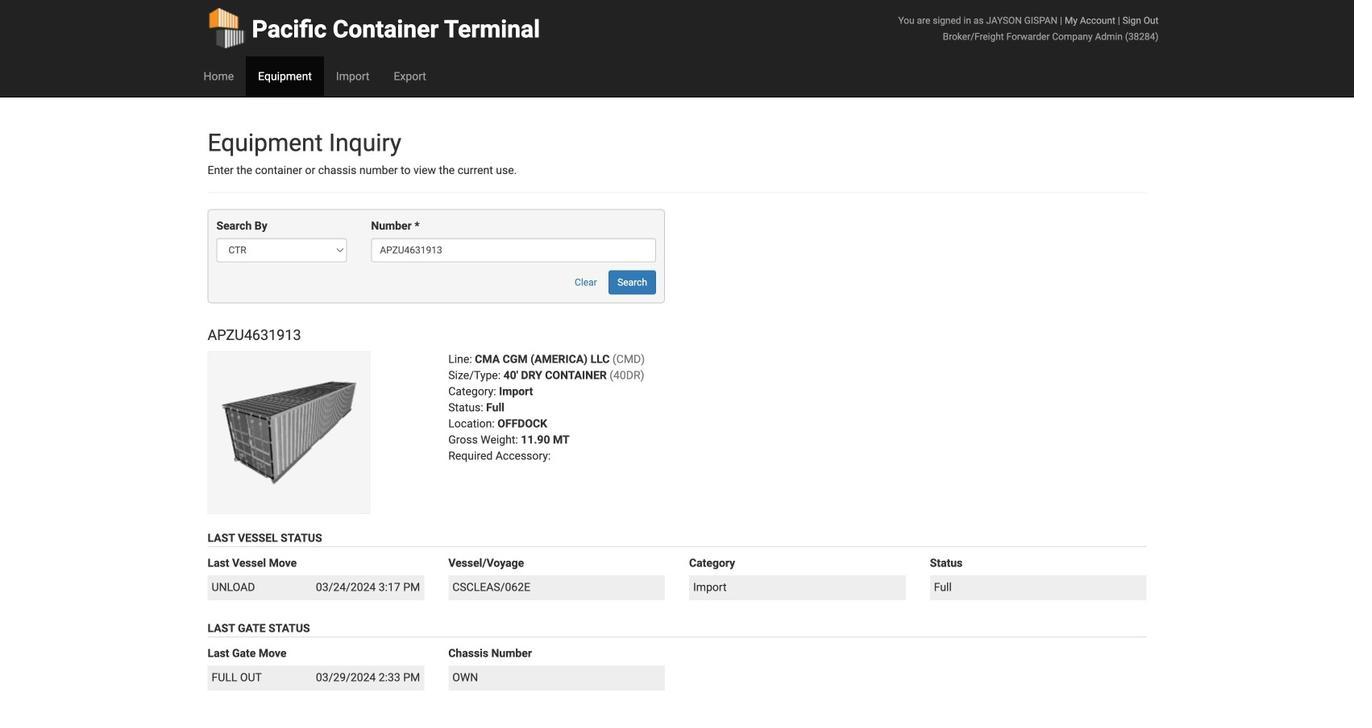 Task type: locate. For each thing, give the bounding box(es) containing it.
40dr image
[[208, 352, 371, 515]]

None text field
[[371, 238, 656, 262]]



Task type: vqa. For each thing, say whether or not it's contained in the screenshot.
plus icon
no



